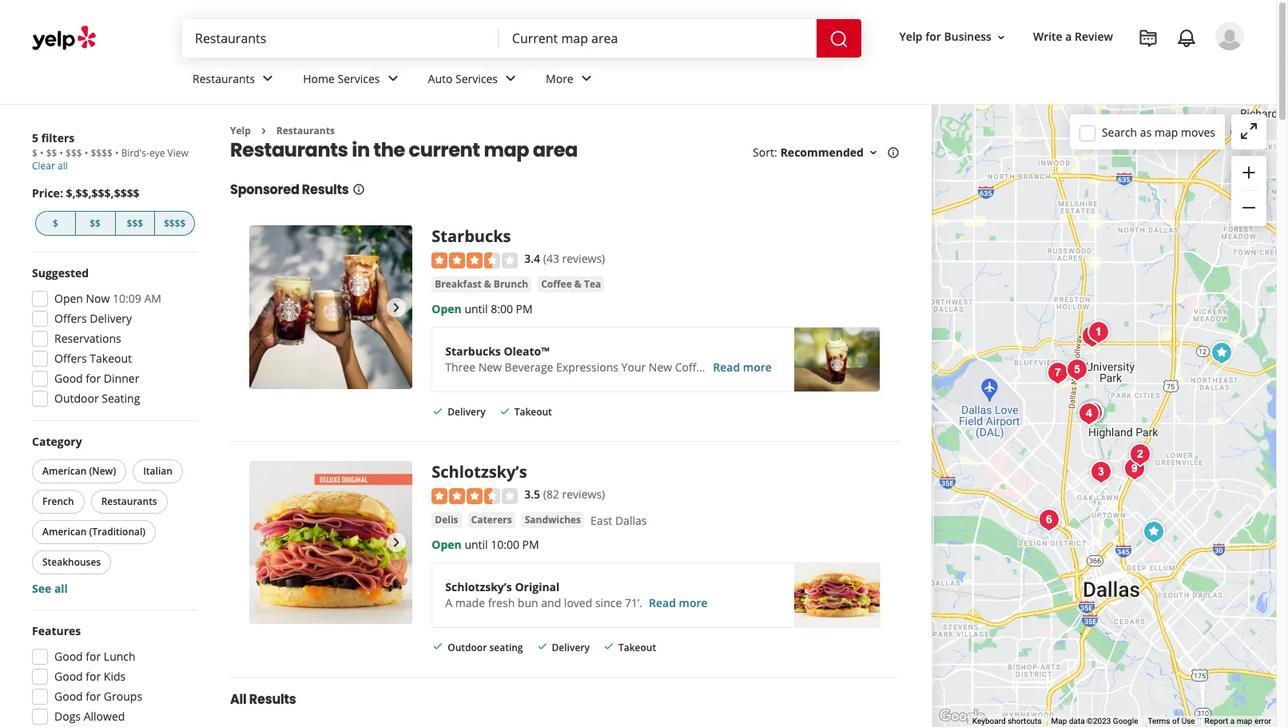 Task type: locate. For each thing, give the bounding box(es) containing it.
0 vertical spatial outdoor
[[54, 391, 99, 406]]

schlotzsky's up made
[[445, 579, 512, 594]]

24 chevron down v2 image inside auto services link
[[501, 69, 520, 88]]

pm right "10:00"
[[522, 537, 539, 552]]

offers for offers takeout
[[54, 351, 87, 366]]

0 vertical spatial yelp
[[900, 29, 923, 44]]

terms of use
[[1148, 717, 1195, 726]]

1 & from the left
[[484, 277, 491, 291]]

2 none field from the left
[[512, 30, 804, 47]]

0 vertical spatial schlotzsky's
[[432, 461, 527, 483]]

steakhouses button
[[32, 551, 111, 575]]

takeout down beverage
[[514, 405, 552, 419]]

16 info v2 image
[[352, 183, 365, 196]]

& inside coffee & tea button
[[575, 277, 582, 291]]

1 horizontal spatial none field
[[512, 30, 804, 47]]

recommended
[[781, 145, 864, 160]]

good down "features"
[[54, 649, 83, 664]]

group containing features
[[27, 623, 198, 727]]

lunch
[[104, 649, 136, 664]]

1 new from the left
[[479, 360, 502, 375]]

1 vertical spatial outdoor
[[448, 641, 487, 654]]

until down the breakfast & brunch "button"
[[465, 301, 488, 316]]

coffee down (43
[[541, 277, 572, 291]]

reservations
[[54, 331, 121, 346]]

a for write
[[1066, 29, 1072, 44]]

open
[[54, 291, 83, 306], [432, 301, 462, 316], [432, 537, 462, 552]]

0 horizontal spatial &
[[484, 277, 491, 291]]

for left business at the top
[[926, 29, 941, 44]]

1 vertical spatial more
[[679, 595, 708, 610]]

0 horizontal spatial $$$
[[66, 146, 82, 160]]

pm right 8:00 on the top left
[[516, 301, 533, 316]]

a
[[445, 595, 453, 610]]

1 vertical spatial all
[[54, 581, 68, 596]]

schlotzsky's up 3.5 star rating 'image'
[[432, 461, 527, 483]]

filters
[[41, 130, 75, 145]]

0 vertical spatial a
[[1066, 29, 1072, 44]]

0 vertical spatial results
[[302, 181, 349, 199]]

0 horizontal spatial a
[[1066, 29, 1072, 44]]

0 horizontal spatial $$$$
[[91, 146, 113, 160]]

restaurants inside restaurants button
[[101, 495, 157, 508]]

3 24 chevron down v2 image from the left
[[501, 69, 520, 88]]

map left "area"
[[484, 137, 529, 163]]

1 vertical spatial until
[[465, 537, 488, 552]]

16 checkmark v2 image up schlotzsky's 'link'
[[432, 405, 445, 418]]

pm for starbucks
[[516, 301, 533, 316]]

yelp left business at the top
[[900, 29, 923, 44]]

0 vertical spatial reviews)
[[562, 251, 605, 266]]

pm
[[516, 301, 533, 316], [522, 537, 539, 552]]

1 horizontal spatial a
[[1231, 717, 1235, 726]]

24 chevron down v2 image
[[258, 69, 278, 88], [383, 69, 402, 88], [501, 69, 520, 88], [577, 69, 596, 88]]

2 vertical spatial delivery
[[552, 641, 590, 654]]

1 horizontal spatial yelp
[[900, 29, 923, 44]]

google image
[[936, 707, 989, 727]]

coffee left ritual
[[675, 360, 709, 375]]

more inside "schlotzsky's original a made fresh bun and loved since 71'. read more"
[[679, 595, 708, 610]]

1 horizontal spatial outdoor
[[448, 641, 487, 654]]

1 vertical spatial $$
[[90, 217, 101, 230]]

3.5 star rating image
[[432, 488, 518, 504]]

1 horizontal spatial coffee
[[675, 360, 709, 375]]

2 services from the left
[[456, 71, 498, 86]]

reviews) up east
[[562, 487, 605, 502]]

pm for schlotzsky's
[[522, 537, 539, 552]]

Near text field
[[512, 30, 804, 47]]

$$$$ right $$$ button
[[164, 217, 186, 230]]

slideshow element for schlotzsky's
[[249, 461, 413, 625]]

None field
[[195, 30, 487, 47], [512, 30, 804, 47]]

1 horizontal spatial more
[[743, 360, 772, 375]]

24 chevron down v2 image left home
[[258, 69, 278, 88]]

dinner
[[104, 371, 139, 386]]

until
[[465, 301, 488, 316], [465, 537, 488, 552]]

expand map image
[[1240, 121, 1259, 141]]

2 good from the top
[[54, 649, 83, 664]]

1 vertical spatial delivery
[[448, 405, 486, 419]]

0 horizontal spatial outdoor
[[54, 391, 99, 406]]

price: $,$$,$$$,$$$$
[[32, 185, 140, 201]]

recommended button
[[781, 145, 880, 160]]

google
[[1113, 717, 1139, 726]]

area
[[533, 137, 578, 163]]

starbucks oleato™
[[445, 344, 550, 359]]

24 chevron down v2 image right auto services
[[501, 69, 520, 88]]

delivery down loved
[[552, 641, 590, 654]]

american (traditional)
[[42, 525, 146, 539]]

current
[[409, 137, 480, 163]]

1 horizontal spatial takeout
[[514, 405, 552, 419]]

(43
[[543, 251, 559, 266]]

search as map moves
[[1102, 124, 1216, 139]]

starbucks up the three
[[445, 344, 501, 359]]

terms
[[1148, 717, 1171, 726]]

0 horizontal spatial delivery
[[90, 311, 132, 326]]

zoom in image
[[1240, 163, 1259, 182]]

schlotzsky's for schlotzsky's original a made fresh bun and loved since 71'. read more
[[445, 579, 512, 594]]

2 24 chevron down v2 image from the left
[[383, 69, 402, 88]]

allowed
[[84, 709, 125, 724]]

0 vertical spatial slideshow element
[[249, 226, 413, 389]]

1 horizontal spatial starbucks image
[[1078, 396, 1110, 428]]

1 24 chevron down v2 image from the left
[[258, 69, 278, 88]]

restaurants up yelp link
[[193, 71, 255, 86]]

2 16 checkmark v2 image from the left
[[603, 641, 615, 653]]

0 horizontal spatial more
[[679, 595, 708, 610]]

for for business
[[926, 29, 941, 44]]

1 16 checkmark v2 image from the left
[[536, 641, 549, 653]]

bird's-
[[121, 146, 149, 160]]

auto
[[428, 71, 453, 86]]

0 vertical spatial $
[[32, 146, 37, 160]]

1 vertical spatial american
[[42, 525, 87, 539]]

1 horizontal spatial services
[[456, 71, 498, 86]]

previous image
[[256, 298, 275, 317]]

1 horizontal spatial results
[[302, 181, 349, 199]]

1 horizontal spatial 16 checkmark v2 image
[[603, 641, 615, 653]]

for down good for kids at the bottom left
[[86, 689, 101, 704]]

1 vertical spatial yelp
[[230, 124, 251, 137]]

all right clear
[[58, 159, 68, 173]]

0 horizontal spatial new
[[479, 360, 502, 375]]

and
[[541, 595, 561, 610]]

$$$ down filters
[[66, 146, 82, 160]]

italian
[[143, 464, 172, 478]]

2 reviews) from the top
[[562, 487, 605, 502]]

takeout for 16 checkmark v2 icon corresponding to takeout
[[619, 641, 656, 654]]

3.4
[[525, 251, 540, 266]]

1 horizontal spatial $
[[53, 217, 58, 230]]

brad k. image
[[1216, 22, 1245, 50]]

delivery down open now 10:09 am
[[90, 311, 132, 326]]

1 vertical spatial $$$$
[[164, 217, 186, 230]]

for for kids
[[86, 669, 101, 684]]

takeout down 71'. in the bottom left of the page
[[619, 641, 656, 654]]

until for starbucks
[[465, 301, 488, 316]]

now
[[86, 291, 110, 306]]

zoom out image
[[1240, 198, 1259, 218]]

delivery down the three
[[448, 405, 486, 419]]

2 horizontal spatial takeout
[[619, 641, 656, 654]]

0 horizontal spatial $$
[[46, 146, 57, 160]]

seating
[[102, 391, 140, 406]]

map left error
[[1237, 717, 1253, 726]]

0 vertical spatial $$
[[46, 146, 57, 160]]

0 vertical spatial all
[[58, 159, 68, 173]]

1 services from the left
[[338, 71, 380, 86]]

good for lunch
[[54, 649, 136, 664]]

1 horizontal spatial $$$$
[[164, 217, 186, 230]]

starbucks for starbucks
[[432, 226, 511, 247]]

user actions element
[[887, 20, 1267, 118]]

review
[[1075, 29, 1113, 44]]

your
[[622, 360, 646, 375]]

$$$ inside 5 filters $ • $$ • $$$ • $$$$ • bird's-eye view clear all
[[66, 146, 82, 160]]

0 vertical spatial starbucks image
[[249, 226, 413, 389]]

more right 71'. in the bottom left of the page
[[679, 595, 708, 610]]

american inside american (new) button
[[42, 464, 87, 478]]

reviews) up "tea"
[[562, 251, 605, 266]]

moves
[[1181, 124, 1216, 139]]

map for report
[[1237, 717, 1253, 726]]

all
[[58, 159, 68, 173], [54, 581, 68, 596]]

until down "caterers" link
[[465, 537, 488, 552]]

all
[[230, 691, 247, 709]]

2 until from the top
[[465, 537, 488, 552]]

map for search
[[1155, 124, 1178, 139]]

1 horizontal spatial map
[[1155, 124, 1178, 139]]

yelp for business
[[900, 29, 992, 44]]

open until 8:00 pm
[[432, 301, 533, 316]]

1 vertical spatial takeout
[[514, 405, 552, 419]]

offers down reservations
[[54, 351, 87, 366]]

16 checkmark v2 image left outdoor seating
[[432, 641, 445, 653]]

none field up home services
[[195, 30, 487, 47]]

2 slideshow element from the top
[[249, 461, 413, 625]]

a right report
[[1231, 717, 1235, 726]]

24 chevron down v2 image right more on the left top of page
[[577, 69, 596, 88]]

1 horizontal spatial new
[[649, 360, 672, 375]]

hungry belly image
[[1119, 453, 1151, 485]]

0 vertical spatial $$$
[[66, 146, 82, 160]]

2 horizontal spatial map
[[1237, 717, 1253, 726]]

1 vertical spatial read
[[649, 595, 676, 610]]

delis
[[435, 513, 458, 526]]

coffee
[[541, 277, 572, 291], [675, 360, 709, 375]]

1 american from the top
[[42, 464, 87, 478]]

yelp for yelp link
[[230, 124, 251, 137]]

1 horizontal spatial $$
[[90, 217, 101, 230]]

new down starbucks oleato™
[[479, 360, 502, 375]]

$$$ right $$ button
[[127, 217, 143, 230]]

1 horizontal spatial $$$
[[127, 217, 143, 230]]

None search field
[[182, 19, 865, 58]]

1 • from the left
[[40, 146, 44, 160]]

0 vertical spatial takeout
[[90, 351, 132, 366]]

outdoor left the seating
[[448, 641, 487, 654]]

for down the good for lunch
[[86, 669, 101, 684]]

5
[[32, 130, 38, 145]]

3 good from the top
[[54, 669, 83, 684]]

0 horizontal spatial coffee
[[541, 277, 572, 291]]

0 horizontal spatial read
[[649, 595, 676, 610]]

all inside 5 filters $ • $$ • $$$ • $$$$ • bird's-eye view clear all
[[58, 159, 68, 173]]

0 vertical spatial coffee
[[541, 277, 572, 291]]

1 offers from the top
[[54, 311, 87, 326]]

1 vertical spatial coffee
[[675, 360, 709, 375]]

open down delis link
[[432, 537, 462, 552]]

as
[[1140, 124, 1152, 139]]

a right write
[[1066, 29, 1072, 44]]

good down the good for lunch
[[54, 669, 83, 684]]

rise soufflé - dallas image
[[1043, 357, 1075, 389]]

more link
[[533, 58, 609, 104]]

yelp left 16 chevron right v2 icon
[[230, 124, 251, 137]]

caterers button
[[468, 512, 515, 528]]

keyboard shortcuts button
[[973, 716, 1042, 727]]

2 & from the left
[[575, 277, 582, 291]]

good up dogs
[[54, 689, 83, 704]]

$$ down filters
[[46, 146, 57, 160]]

business categories element
[[180, 58, 1245, 104]]

0 horizontal spatial services
[[338, 71, 380, 86]]

0 vertical spatial offers
[[54, 311, 87, 326]]

previous image
[[256, 533, 275, 553]]

0 vertical spatial more
[[743, 360, 772, 375]]

american down french button on the left of the page
[[42, 525, 87, 539]]

1 vertical spatial reviews)
[[562, 487, 605, 502]]

american for american (new)
[[42, 464, 87, 478]]

map region
[[772, 0, 1288, 727]]

restaurants link right 16 chevron right v2 icon
[[276, 124, 335, 137]]

takeout up dinner
[[90, 351, 132, 366]]

results left 16 info v2 icon in the left of the page
[[302, 181, 349, 199]]

map right as
[[1155, 124, 1178, 139]]

1 vertical spatial results
[[249, 691, 296, 709]]

0 vertical spatial read
[[713, 360, 740, 375]]

the porch image
[[1125, 438, 1157, 470]]

0 horizontal spatial 16 checkmark v2 image
[[536, 641, 549, 653]]

french button
[[32, 490, 84, 514]]

0 vertical spatial until
[[465, 301, 488, 316]]

good down offers takeout
[[54, 371, 83, 386]]

services inside home services link
[[338, 71, 380, 86]]

starbucks for starbucks oleato™
[[445, 344, 501, 359]]

$$ down $,$$,$$$,$$$$
[[90, 217, 101, 230]]

results
[[302, 181, 349, 199], [249, 691, 296, 709]]

good for dinner
[[54, 371, 139, 386]]

1 vertical spatial restaurants link
[[276, 124, 335, 137]]

2 vertical spatial takeout
[[619, 641, 656, 654]]

4 good from the top
[[54, 689, 83, 704]]

24 chevron down v2 image left auto
[[383, 69, 402, 88]]

group
[[1232, 156, 1267, 226], [27, 265, 198, 412], [29, 434, 198, 597], [27, 623, 198, 727]]

all right see
[[54, 581, 68, 596]]

0 vertical spatial starbucks
[[432, 226, 511, 247]]

$,$$,$$$,$$$$
[[66, 185, 140, 201]]

search
[[1102, 124, 1138, 139]]

none field find
[[195, 30, 487, 47]]

1 slideshow element from the top
[[249, 226, 413, 389]]

map
[[1155, 124, 1178, 139], [484, 137, 529, 163], [1237, 717, 1253, 726]]

schlotzsky's inside "schlotzsky's original a made fresh bun and loved since 71'. read more"
[[445, 579, 512, 594]]

american
[[42, 464, 87, 478], [42, 525, 87, 539]]

1 until from the top
[[465, 301, 488, 316]]

& inside the breakfast & brunch "button"
[[484, 277, 491, 291]]

french
[[42, 495, 74, 508]]

results for all results
[[249, 691, 296, 709]]

0 horizontal spatial none field
[[195, 30, 487, 47]]

restaurants link up yelp link
[[180, 58, 290, 104]]

for down offers takeout
[[86, 371, 101, 386]]

american inside american (traditional) button
[[42, 525, 87, 539]]

1 none field from the left
[[195, 30, 487, 47]]

see all button
[[32, 581, 68, 596]]

1 vertical spatial schlotzsky's
[[445, 579, 512, 594]]

open down breakfast
[[432, 301, 462, 316]]

three new beverage expressions your new coffee ritual
[[445, 360, 742, 375]]

services right auto
[[456, 71, 498, 86]]

outdoor for outdoor seating
[[448, 641, 487, 654]]

$ down "price:"
[[53, 217, 58, 230]]

1 vertical spatial pm
[[522, 537, 539, 552]]

services right home
[[338, 71, 380, 86]]

16 checkmark v2 image for takeout
[[603, 641, 615, 653]]

0 horizontal spatial yelp
[[230, 124, 251, 137]]

$$$$ inside $$$$ button
[[164, 217, 186, 230]]

more right ritual
[[743, 360, 772, 375]]

tea
[[584, 277, 601, 291]]

0 horizontal spatial results
[[249, 691, 296, 709]]

©2023
[[1087, 717, 1111, 726]]

24 chevron down v2 image inside home services link
[[383, 69, 402, 88]]

home services
[[303, 71, 380, 86]]

1 vertical spatial $$$
[[127, 217, 143, 230]]

0 vertical spatial pm
[[516, 301, 533, 316]]

starbucks image
[[249, 226, 413, 389], [1078, 396, 1110, 428]]

schlotzsky's for schlotzsky's
[[432, 461, 527, 483]]

1 reviews) from the top
[[562, 251, 605, 266]]

services
[[338, 71, 380, 86], [456, 71, 498, 86]]

new
[[479, 360, 502, 375], [649, 360, 672, 375]]

outdoor down good for dinner
[[54, 391, 99, 406]]

&
[[484, 277, 491, 291], [575, 277, 582, 291]]

0 vertical spatial $$$$
[[91, 146, 113, 160]]

east
[[591, 513, 612, 528]]

16 checkmark v2 image
[[536, 641, 549, 653], [603, 641, 615, 653]]

good for good for kids
[[54, 669, 83, 684]]

good
[[54, 371, 83, 386], [54, 649, 83, 664], [54, 669, 83, 684], [54, 689, 83, 704]]

2 offers from the top
[[54, 351, 87, 366]]

schlotzsky's image
[[1139, 516, 1171, 548]]

24 chevron down v2 image for more
[[577, 69, 596, 88]]

& left "tea"
[[575, 277, 582, 291]]

services for auto services
[[456, 71, 498, 86]]

east dallas
[[591, 513, 647, 528]]

$ down '5'
[[32, 146, 37, 160]]

2 • from the left
[[60, 146, 63, 160]]

services inside auto services link
[[456, 71, 498, 86]]

1 vertical spatial slideshow element
[[249, 461, 413, 625]]

$ inside 'button'
[[53, 217, 58, 230]]

16 checkmark v2 image down since
[[603, 641, 615, 653]]

(new)
[[89, 464, 116, 478]]

16 checkmark v2 image for starbucks
[[432, 405, 445, 418]]

coffee & tea button
[[538, 276, 604, 292]]

new right your
[[649, 360, 672, 375]]

none field up business categories element in the top of the page
[[512, 30, 804, 47]]

1 vertical spatial offers
[[54, 351, 87, 366]]

1 vertical spatial $
[[53, 217, 58, 230]]

1 vertical spatial a
[[1231, 717, 1235, 726]]

4 24 chevron down v2 image from the left
[[577, 69, 596, 88]]

16 checkmark v2 image right the seating
[[536, 641, 549, 653]]

$$$$ left bird's-
[[91, 146, 113, 160]]

yelp inside button
[[900, 29, 923, 44]]

report
[[1205, 717, 1229, 726]]

16 checkmark v2 image for schlotzsky's
[[432, 641, 445, 653]]

see
[[32, 581, 51, 596]]

1 vertical spatial starbucks
[[445, 344, 501, 359]]

2 american from the top
[[42, 525, 87, 539]]

1 good from the top
[[54, 371, 83, 386]]

0 vertical spatial american
[[42, 464, 87, 478]]

for for groups
[[86, 689, 101, 704]]

16 checkmark v2 image
[[432, 405, 445, 418], [498, 405, 511, 418], [432, 641, 445, 653]]

24 chevron down v2 image inside more link
[[577, 69, 596, 88]]

1 horizontal spatial &
[[575, 277, 582, 291]]

projects image
[[1139, 29, 1158, 48]]

offers up reservations
[[54, 311, 87, 326]]

ritual
[[712, 360, 742, 375]]

restaurants up (traditional) on the left bottom of page
[[101, 495, 157, 508]]

american (new) button
[[32, 460, 126, 484]]

next image
[[387, 533, 406, 553]]

& left brunch
[[484, 277, 491, 291]]

restaurants right 16 chevron right v2 icon
[[276, 124, 335, 137]]

Find text field
[[195, 30, 487, 47]]

16 chevron down v2 image
[[867, 146, 880, 159]]

breakfast
[[435, 277, 482, 291]]

use
[[1182, 717, 1195, 726]]

for inside button
[[926, 29, 941, 44]]

write a review link
[[1027, 23, 1120, 52]]

starbucks up 3.4 star rating image
[[432, 226, 511, 247]]

beverage
[[505, 360, 553, 375]]

$$$$ inside 5 filters $ • $$ • $$$ • $$$$ • bird's-eye view clear all
[[91, 146, 113, 160]]

american down category
[[42, 464, 87, 478]]

results right all
[[249, 691, 296, 709]]

•
[[40, 146, 44, 160], [60, 146, 63, 160], [85, 146, 88, 160], [115, 146, 119, 160]]

slideshow element
[[249, 226, 413, 389], [249, 461, 413, 625]]

for up good for kids at the bottom left
[[86, 649, 101, 664]]

$$ inside button
[[90, 217, 101, 230]]

0 horizontal spatial $
[[32, 146, 37, 160]]



Task type: vqa. For each thing, say whether or not it's contained in the screenshot.
moves
yes



Task type: describe. For each thing, give the bounding box(es) containing it.
keyboard
[[973, 717, 1006, 726]]

eye
[[149, 146, 165, 160]]

$$ inside 5 filters $ • $$ • $$$ • $$$$ • bird's-eye view clear all
[[46, 146, 57, 160]]

price:
[[32, 185, 63, 201]]

offers delivery
[[54, 311, 132, 326]]

see all
[[32, 581, 68, 596]]

features
[[32, 623, 81, 639]]

reviews) for schlotzsky's
[[562, 487, 605, 502]]

the honor bar image
[[1074, 398, 1106, 430]]

(82
[[543, 487, 559, 502]]

open until 10:00 pm
[[432, 537, 539, 552]]

seating
[[490, 641, 523, 654]]

until for schlotzsky's
[[465, 537, 488, 552]]

read more
[[713, 360, 772, 375]]

0 vertical spatial restaurants link
[[180, 58, 290, 104]]

good for kids
[[54, 669, 126, 684]]

made
[[455, 595, 485, 610]]

coffee & tea
[[541, 277, 601, 291]]

home services link
[[290, 58, 415, 104]]

0 vertical spatial delivery
[[90, 311, 132, 326]]

original
[[515, 579, 560, 594]]

$ inside 5 filters $ • $$ • $$$ • $$$$ • bird's-eye view clear all
[[32, 146, 37, 160]]

open down suggested
[[54, 291, 83, 306]]

hudson house image
[[1062, 354, 1094, 386]]

8:00
[[491, 301, 513, 316]]

starbucks link
[[432, 226, 511, 247]]

3.4 star rating image
[[432, 252, 518, 268]]

71'.
[[625, 595, 643, 610]]

3 • from the left
[[85, 146, 88, 160]]

the
[[374, 137, 405, 163]]

kids
[[104, 669, 126, 684]]

16 chevron down v2 image
[[995, 31, 1008, 44]]

home
[[303, 71, 335, 86]]

yelp for business button
[[893, 23, 1014, 52]]

24 chevron down v2 image for auto services
[[501, 69, 520, 88]]

notifications image
[[1177, 29, 1197, 48]]

1 horizontal spatial read
[[713, 360, 740, 375]]

american (traditional) button
[[32, 520, 156, 544]]

next image
[[387, 298, 406, 317]]

schlotzsky's image
[[249, 461, 413, 625]]

firehouse subs image
[[1207, 337, 1239, 369]]

clear all link
[[32, 159, 68, 173]]

bistro 31 image
[[1077, 397, 1109, 429]]

0 horizontal spatial starbucks image
[[249, 226, 413, 389]]

3.5 (82 reviews)
[[525, 487, 605, 502]]

3.4 (43 reviews)
[[525, 251, 605, 266]]

in
[[352, 137, 370, 163]]

delis link
[[432, 512, 462, 528]]

all results
[[230, 691, 296, 709]]

offers for offers delivery
[[54, 311, 87, 326]]

sponsored results
[[230, 181, 349, 199]]

rodeo goat image
[[1034, 504, 1066, 536]]

breakfast & brunch link
[[432, 276, 532, 292]]

services for home services
[[338, 71, 380, 86]]

0 horizontal spatial takeout
[[90, 351, 132, 366]]

schlotzsky's original a made fresh bun and loved since 71'. read more
[[445, 579, 708, 610]]

2 horizontal spatial delivery
[[552, 641, 590, 654]]

good for good for lunch
[[54, 649, 83, 664]]

caterers
[[471, 513, 512, 526]]

group containing category
[[29, 434, 198, 597]]

open for schlotzsky's
[[432, 537, 462, 552]]

open for starbucks
[[432, 301, 462, 316]]

bun
[[518, 595, 538, 610]]

1 horizontal spatial delivery
[[448, 405, 486, 419]]

fresh
[[488, 595, 515, 610]]

offers takeout
[[54, 351, 132, 366]]

5 filters $ • $$ • $$$ • $$$$ • bird's-eye view clear all
[[32, 130, 189, 173]]

mister o1 dallas image
[[1086, 456, 1118, 488]]

shortcuts
[[1008, 717, 1042, 726]]

data
[[1069, 717, 1085, 726]]

16 checkmark v2 image for delivery
[[536, 641, 549, 653]]

read inside "schlotzsky's original a made fresh bun and loved since 71'. read more"
[[649, 595, 676, 610]]

reviews) for starbucks
[[562, 251, 605, 266]]

breakfast & brunch
[[435, 277, 529, 291]]

sandwiches button
[[522, 512, 584, 528]]

open now 10:09 am
[[54, 291, 161, 306]]

auto services
[[428, 71, 498, 86]]

$$$$ button
[[155, 211, 195, 236]]

results for sponsored results
[[302, 181, 349, 199]]

restaurants up sponsored results at the left of page
[[230, 137, 348, 163]]

terms of use link
[[1148, 717, 1195, 726]]

outdoor seating
[[448, 641, 523, 654]]

dallas
[[615, 513, 647, 528]]

outdoor for outdoor seating
[[54, 391, 99, 406]]

american for american (traditional)
[[42, 525, 87, 539]]

report a map error link
[[1205, 717, 1272, 726]]

good for good for dinner
[[54, 371, 83, 386]]

groups
[[104, 689, 142, 704]]

business
[[944, 29, 992, 44]]

suggested
[[32, 265, 89, 281]]

$$ button
[[76, 211, 115, 236]]

of
[[1173, 717, 1180, 726]]

24 chevron down v2 image for home services
[[383, 69, 402, 88]]

view
[[168, 146, 189, 160]]

a for report
[[1231, 717, 1235, 726]]

group containing suggested
[[27, 265, 198, 412]]

malai kitchen image
[[1077, 320, 1109, 352]]

restaurants inside restaurants link
[[193, 71, 255, 86]]

sort:
[[753, 145, 777, 160]]

takeout for 16 checkmark v2 image below beverage
[[514, 405, 552, 419]]

16 chevron right v2 image
[[257, 125, 270, 137]]

auto services link
[[415, 58, 533, 104]]

write a review
[[1033, 29, 1113, 44]]

search image
[[829, 29, 849, 48]]

yelp link
[[230, 124, 251, 137]]

sandwiches link
[[522, 512, 584, 528]]

outdoor seating
[[54, 391, 140, 406]]

16 checkmark v2 image down beverage
[[498, 405, 511, 418]]

oleato™
[[504, 344, 550, 359]]

24 chevron down v2 image for restaurants
[[258, 69, 278, 88]]

for for dinner
[[86, 371, 101, 386]]

for for lunch
[[86, 649, 101, 664]]

caterers link
[[468, 512, 515, 528]]

brunch
[[494, 277, 529, 291]]

delis button
[[432, 512, 462, 528]]

slideshow element for starbucks
[[249, 226, 413, 389]]

loved
[[564, 595, 593, 610]]

1 vertical spatial starbucks image
[[1078, 396, 1110, 428]]

three
[[445, 360, 476, 375]]

coffee inside button
[[541, 277, 572, 291]]

& for brunch
[[484, 277, 491, 291]]

0 horizontal spatial map
[[484, 137, 529, 163]]

16 info v2 image
[[887, 146, 900, 159]]

good for good for groups
[[54, 689, 83, 704]]

schlotzsky's link
[[432, 461, 527, 483]]

error
[[1255, 717, 1272, 726]]

category
[[32, 434, 82, 449]]

il bracco image
[[1083, 316, 1115, 348]]

10:09
[[113, 291, 141, 306]]

none field near
[[512, 30, 804, 47]]

2 new from the left
[[649, 360, 672, 375]]

$ button
[[35, 211, 76, 236]]

(traditional)
[[89, 525, 146, 539]]

italian button
[[133, 460, 183, 484]]

coffee & tea link
[[538, 276, 604, 292]]

keyboard shortcuts
[[973, 717, 1042, 726]]

map
[[1052, 717, 1067, 726]]

price: $,$$,$$$,$$$$ group
[[32, 185, 198, 239]]

$$$ inside button
[[127, 217, 143, 230]]

restaurants in the current map area
[[230, 137, 578, 163]]

dogs
[[54, 709, 81, 724]]

yelp for yelp for business
[[900, 29, 923, 44]]

4 • from the left
[[115, 146, 119, 160]]

& for tea
[[575, 277, 582, 291]]



